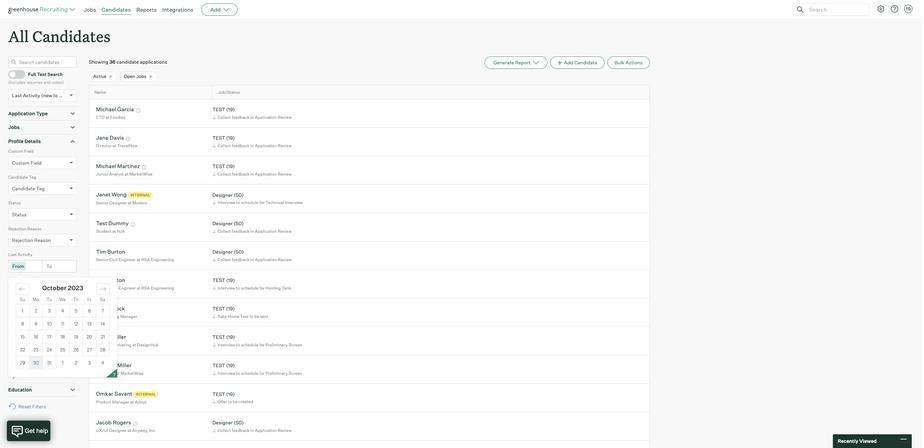 Task type: describe. For each thing, give the bounding box(es) containing it.
14 button
[[96, 318, 109, 331]]

collect feedback in application review link for jacob rogers
[[212, 428, 294, 435]]

0 horizontal spatial 3
[[48, 309, 51, 314]]

burton for designer
[[107, 249, 125, 256]]

application for michael garcia
[[255, 115, 277, 120]]

application type
[[8, 111, 48, 117]]

0 vertical spatial candidate
[[575, 60, 598, 66]]

reset filters button
[[8, 401, 49, 414]]

for for linda miller
[[260, 343, 265, 348]]

active
[[93, 74, 106, 79]]

7
[[102, 309, 104, 314]]

1 vertical spatial custom field
[[12, 160, 42, 166]]

5 collect from the top
[[218, 258, 231, 263]]

jobs link
[[84, 6, 96, 13]]

feedback for davis
[[232, 143, 250, 148]]

actions
[[626, 60, 643, 66]]

reset
[[19, 404, 31, 410]]

collect for jacob rogers
[[218, 429, 231, 434]]

last for last activity (new to old)
[[12, 93, 22, 98]]

2 vertical spatial candidate
[[12, 186, 35, 192]]

open jobs
[[124, 74, 146, 79]]

miller for linda miller
[[112, 334, 126, 341]]

fr
[[87, 297, 91, 303]]

interview for michael miller
[[218, 371, 236, 377]]

td button
[[905, 5, 913, 13]]

from for hired
[[12, 315, 24, 321]]

add candidate link
[[551, 57, 605, 69]]

23 button
[[29, 344, 43, 357]]

(50) for janet wong
[[234, 192, 244, 198]]

internal for janet wong
[[130, 193, 150, 198]]

26 button
[[70, 344, 83, 357]]

engineer for designer (50)
[[119, 258, 136, 263]]

jane davis has been in application review for more than 5 days image
[[125, 137, 131, 141]]

test (19) interview to schedule for preliminary screen for michael miller
[[213, 363, 302, 377]]

director
[[96, 143, 112, 148]]

dummy
[[108, 220, 129, 227]]

designer (50) collect feedback in application review for jacob rogers
[[213, 421, 292, 434]]

test (19) collect feedback in application review for michael garcia
[[213, 107, 292, 120]]

test (19) collect feedback in application review for jane davis
[[213, 135, 292, 148]]

application for jacob rogers
[[255, 429, 277, 434]]

rsa for test (19)
[[142, 286, 150, 291]]

last for last activity
[[8, 253, 17, 258]]

test for product manager at adept
[[213, 392, 225, 398]]

on for hired on
[[20, 304, 25, 309]]

screen for linda miller
[[289, 343, 302, 348]]

0 vertical spatial custom
[[8, 149, 23, 154]]

to for senior designer at modern
[[236, 200, 240, 206]]

Search candidates field
[[8, 57, 77, 68]]

1 vertical spatial jobs
[[136, 74, 146, 79]]

miller for michael miller
[[117, 363, 132, 370]]

test (19) take home test to be sent
[[213, 306, 269, 320]]

activity for last activity (new to old)
[[23, 93, 40, 98]]

interview to schedule for preliminary screen link for michael miller
[[212, 371, 304, 377]]

6
[[88, 309, 91, 314]]

0 vertical spatial reason
[[27, 227, 42, 232]]

at inside michael miller sales rep at marketwise
[[116, 371, 120, 377]]

1 vertical spatial reason
[[34, 238, 51, 244]]

tim for test
[[96, 277, 106, 284]]

21
[[101, 335, 105, 340]]

rep
[[107, 371, 115, 377]]

collect for jane davis
[[218, 143, 231, 148]]

4 for the topmost 4 button
[[61, 309, 64, 314]]

pipeline
[[8, 374, 27, 379]]

janet wong
[[96, 192, 127, 198]]

test (19) offer to be created
[[213, 392, 253, 405]]

move backward to switch to the previous month. image
[[19, 286, 26, 293]]

0 horizontal spatial jobs
[[8, 125, 20, 130]]

engineer for test (19)
[[119, 286, 136, 291]]

1 horizontal spatial jobs
[[84, 6, 96, 13]]

status element
[[8, 200, 77, 226]]

bulk actions
[[615, 60, 643, 66]]

td
[[906, 7, 912, 11]]

filters
[[32, 404, 46, 410]]

bulk
[[615, 60, 625, 66]]

senior designer at modern
[[96, 201, 147, 206]]

rogers
[[113, 420, 131, 427]]

text
[[37, 72, 47, 77]]

1 vertical spatial field
[[31, 160, 42, 166]]

review for jacob rogers
[[278, 429, 292, 434]]

test inside test dummy link
[[96, 220, 107, 227]]

1 senior from the top
[[96, 201, 109, 206]]

in for jacob rogers
[[251, 429, 254, 434]]

jacob
[[96, 420, 112, 427]]

1 for the 1 button to the right
[[62, 361, 64, 366]]

brock
[[110, 306, 125, 313]]

36
[[109, 59, 115, 65]]

checkmark image
[[11, 72, 16, 77]]

october 2023
[[42, 285, 83, 292]]

25 button
[[56, 344, 69, 357]]

add for add candidate
[[564, 60, 574, 66]]

inc.
[[149, 429, 156, 434]]

test for cto at foodies
[[213, 107, 225, 113]]

michael garcia has been in application review for more than 5 days image
[[135, 109, 141, 113]]

(19) for junior analyst at marketwise
[[226, 164, 235, 170]]

14
[[101, 322, 105, 327]]

test inside "test (19) take home test to be sent"
[[240, 314, 249, 320]]

hired on
[[8, 304, 25, 309]]

preliminary for michael miller
[[266, 371, 288, 377]]

collect feedback in application review link for test dummy
[[212, 228, 294, 235]]

junior analyst at marketwise
[[96, 172, 152, 177]]

Search text field
[[808, 5, 863, 15]]

zach brock link
[[96, 306, 125, 314]]

0 vertical spatial candidate tag
[[8, 175, 36, 180]]

23
[[33, 348, 39, 353]]

technical
[[266, 200, 284, 206]]

1 horizontal spatial 2 button
[[69, 357, 83, 370]]

2023
[[68, 285, 83, 292]]

0 vertical spatial field
[[24, 149, 34, 154]]

20 button
[[83, 331, 96, 344]]

civil for designer (50)
[[109, 258, 118, 263]]

foodies
[[110, 115, 125, 120]]

5 in from the top
[[251, 258, 254, 263]]

engineering for designer (50)
[[151, 258, 174, 263]]

1 horizontal spatial 4 button
[[96, 357, 110, 370]]

0 horizontal spatial 1 button
[[16, 305, 29, 318]]

full text search (includes resumes and notes)
[[8, 72, 64, 85]]

21 button
[[96, 331, 109, 344]]

0 vertical spatial 4 button
[[56, 305, 69, 318]]

?
[[113, 373, 116, 378]]

move forward to switch to the next month. image
[[100, 286, 106, 293]]

jacob rogers has been in application review for more than 5 days image
[[132, 423, 139, 427]]

0 vertical spatial rejection
[[8, 227, 26, 232]]

td button
[[903, 3, 914, 14]]

tim for designer
[[96, 249, 106, 256]]

designer for senior designer at modern
[[213, 192, 233, 198]]

profile
[[8, 138, 23, 144]]

analyst
[[109, 172, 124, 177]]

for for tim burton
[[260, 286, 265, 291]]

feedback for garcia
[[232, 115, 250, 120]]

25
[[60, 348, 65, 353]]

head
[[96, 343, 106, 348]]

collect feedback in application review link for michael garcia
[[212, 114, 294, 121]]

? button
[[106, 369, 117, 378]]

12
[[74, 322, 78, 327]]

to for head of marketing at designhub
[[236, 343, 240, 348]]

candidates link
[[102, 6, 131, 13]]

source
[[8, 346, 25, 352]]

old)
[[59, 93, 68, 98]]

31 button
[[43, 357, 56, 370]]

rsa for designer (50)
[[142, 258, 150, 263]]

designer for student at n/a
[[213, 221, 233, 227]]

take home test to be sent link
[[212, 314, 270, 320]]

last activity (new to old)
[[12, 93, 68, 98]]

designer for ux/ui designer at anyway, inc.
[[213, 421, 233, 426]]

24
[[47, 348, 52, 353]]

showing
[[89, 59, 108, 65]]

show
[[17, 331, 28, 336]]

8
[[21, 322, 24, 327]]

michael miller link
[[96, 363, 132, 371]]

feedback for rogers
[[232, 429, 250, 434]]

1 vertical spatial manager
[[112, 400, 129, 405]]

for inside designer (50) interview to schedule for technical interview
[[260, 200, 265, 206]]

collect feedback in application review link for michael martinez
[[212, 171, 294, 178]]

feedback for dummy
[[232, 229, 250, 234]]

5 button
[[70, 305, 83, 318]]

burton for test
[[107, 277, 125, 284]]

reports link
[[136, 6, 157, 13]]

jane davis
[[96, 135, 124, 141]]

collect feedback in application review link for jane davis
[[212, 143, 294, 149]]

home
[[228, 314, 239, 320]]

to for product manager at adept
[[228, 400, 232, 405]]

linda miller head of marketing at designhub
[[96, 334, 159, 348]]

michael garcia link
[[96, 106, 134, 114]]

(includes
[[8, 80, 26, 85]]

test dummy has been in application review for more than 5 days image
[[130, 223, 136, 227]]

0 vertical spatial status
[[8, 201, 21, 206]]

for for michael miller
[[260, 371, 265, 377]]

20
[[87, 335, 92, 340]]

candidate
[[117, 59, 139, 65]]

(50) for jacob rogers
[[234, 421, 244, 426]]

interview to schedule for preliminary screen link for linda miller
[[212, 342, 304, 349]]

we
[[59, 297, 66, 303]]

interview for tim burton
[[218, 286, 236, 291]]

0 vertical spatial rejection reason
[[8, 227, 42, 232]]

1 vertical spatial tag
[[36, 186, 45, 192]]

janet wong link
[[96, 192, 127, 199]]

3 (50) from the top
[[234, 249, 244, 255]]

30
[[33, 361, 39, 366]]

cto at foodies
[[96, 115, 125, 120]]

22
[[20, 348, 25, 353]]

martinez
[[117, 163, 140, 170]]

wong
[[112, 192, 127, 198]]

civil for test (19)
[[109, 286, 118, 291]]

viewed
[[860, 439, 877, 445]]

offer to be created link
[[212, 399, 255, 406]]



Task type: locate. For each thing, give the bounding box(es) containing it.
add for add
[[210, 6, 221, 13]]

1 vertical spatial interview to schedule for preliminary screen link
[[212, 371, 304, 377]]

at
[[106, 115, 109, 120], [113, 143, 116, 148], [125, 172, 129, 177], [128, 201, 132, 206], [112, 229, 116, 234], [137, 258, 141, 263], [137, 286, 141, 291], [132, 343, 136, 348], [116, 371, 120, 377], [130, 400, 134, 405], [127, 429, 131, 434]]

in for michael martinez
[[251, 172, 254, 177]]

tim burton senior civil engineer at rsa engineering down n/a
[[96, 249, 174, 263]]

marketwise inside michael miller sales rep at marketwise
[[121, 371, 144, 377]]

engineer up brock
[[119, 286, 136, 291]]

tag down 'custom field' element
[[29, 175, 36, 180]]

1 vertical spatial 3
[[88, 361, 91, 366]]

0 vertical spatial activity
[[23, 93, 40, 98]]

student
[[96, 229, 111, 234]]

1 vertical spatial burton
[[107, 277, 125, 284]]

1 vertical spatial internal
[[136, 393, 156, 397]]

to up tu
[[46, 290, 52, 295]]

2 test (19) interview to schedule for preliminary screen from the top
[[213, 363, 302, 377]]

1 for from the top
[[260, 200, 265, 206]]

of
[[107, 343, 111, 348]]

michael martinez link
[[96, 163, 140, 171]]

1 button down 25 button in the bottom of the page
[[56, 357, 69, 370]]

1 vertical spatial rejection
[[12, 238, 33, 244]]

burton up brock
[[107, 277, 125, 284]]

2 senior from the top
[[96, 258, 109, 263]]

5 feedback from the top
[[232, 258, 250, 263]]

0 vertical spatial 1 button
[[16, 305, 29, 318]]

1 vertical spatial 4
[[101, 361, 104, 366]]

1 vertical spatial last
[[8, 253, 17, 258]]

1 vertical spatial engineer
[[119, 286, 136, 291]]

1 horizontal spatial 1
[[62, 361, 64, 366]]

bulk actions link
[[608, 57, 650, 69]]

michael miller sales rep at marketwise
[[96, 363, 144, 377]]

1 horizontal spatial 3 button
[[83, 357, 96, 370]]

th
[[73, 297, 79, 303]]

to up october
[[46, 264, 52, 269]]

schedule up created
[[241, 371, 259, 377]]

0 vertical spatial tim
[[96, 249, 106, 256]]

to inside test (19) interview to schedule for holding tank
[[236, 286, 240, 291]]

feedback for martinez
[[232, 172, 250, 177]]

0 vertical spatial on
[[24, 278, 30, 284]]

test up the student
[[96, 220, 107, 227]]

2 down 26 button
[[75, 361, 77, 366]]

1 vertical spatial civil
[[109, 286, 118, 291]]

application for michael martinez
[[255, 172, 277, 177]]

candidate
[[575, 60, 598, 66], [8, 175, 28, 180], [12, 186, 35, 192]]

2 vertical spatial from
[[12, 315, 24, 321]]

6 review from the top
[[278, 429, 292, 434]]

rejection reason element
[[8, 226, 77, 252]]

2 vertical spatial designer (50) collect feedback in application review
[[213, 421, 292, 434]]

candidate left bulk
[[575, 60, 598, 66]]

be inside "test (19) take home test to be sent"
[[254, 314, 259, 320]]

jobs right the open on the left top of the page
[[136, 74, 146, 79]]

engineering inside the zach brock engineering manager
[[96, 314, 119, 320]]

greenhouse recruiting image
[[8, 5, 70, 14]]

test inside "test (19) take home test to be sent"
[[213, 306, 225, 312]]

be inside test (19) offer to be created
[[233, 400, 238, 405]]

4 collect from the top
[[218, 229, 231, 234]]

0 vertical spatial custom field
[[8, 149, 34, 154]]

marketwise right ?
[[121, 371, 144, 377]]

review
[[278, 115, 292, 120], [278, 143, 292, 148], [278, 172, 292, 177], [278, 229, 292, 234], [278, 258, 292, 263], [278, 429, 292, 434]]

1 vertical spatial status
[[12, 212, 27, 218]]

from up su on the left of page
[[12, 290, 24, 295]]

2 tim burton senior civil engineer at rsa engineering from the top
[[96, 277, 174, 291]]

test inside test (19) interview to schedule for holding tank
[[213, 278, 225, 284]]

1 right the hired
[[22, 309, 23, 314]]

be left created
[[233, 400, 238, 405]]

0 vertical spatial 2 button
[[29, 305, 43, 318]]

4 (19) from the top
[[226, 278, 235, 284]]

from up 8
[[12, 315, 24, 321]]

1 vertical spatial rsa
[[142, 286, 150, 291]]

on
[[24, 278, 30, 284], [20, 304, 25, 309]]

2 (50) from the top
[[234, 221, 244, 227]]

0 vertical spatial screen
[[289, 343, 302, 348]]

3 down tu
[[48, 309, 51, 314]]

custom field element
[[8, 148, 77, 174]]

designer (50) collect feedback in application review down created
[[213, 421, 292, 434]]

0 vertical spatial 2
[[35, 309, 37, 314]]

test (19) collect feedback in application review
[[213, 107, 292, 120], [213, 135, 292, 148], [213, 164, 292, 177]]

(19) inside "test (19) take home test to be sent"
[[226, 306, 235, 312]]

6 collect from the top
[[218, 429, 231, 434]]

1 horizontal spatial 3
[[88, 361, 91, 366]]

4 for from the top
[[260, 371, 265, 377]]

michael martinez has been in application review for more than 5 days image
[[141, 166, 147, 170]]

last down (includes
[[12, 93, 22, 98]]

3 down 27 button
[[88, 361, 91, 366]]

6 in from the top
[[251, 429, 254, 434]]

3 test (19) collect feedback in application review from the top
[[213, 164, 292, 177]]

3 button down tu
[[43, 305, 56, 318]]

reports
[[136, 6, 157, 13]]

0 vertical spatial designer (50) collect feedback in application review
[[213, 221, 292, 234]]

tim burton link for test
[[96, 277, 125, 285]]

2 (19) from the top
[[226, 135, 235, 141]]

activity down rejection reason "element"
[[18, 253, 32, 258]]

2 vertical spatial to
[[46, 315, 52, 321]]

7 test from the top
[[213, 363, 225, 369]]

3 senior from the top
[[96, 286, 109, 291]]

designer inside designer (50) interview to schedule for technical interview
[[213, 192, 233, 198]]

review for test dummy
[[278, 229, 292, 234]]

2 horizontal spatial jobs
[[136, 74, 146, 79]]

4 for the rightmost 4 button
[[101, 361, 104, 366]]

1 tim from the top
[[96, 249, 106, 256]]

marketwise
[[129, 172, 152, 177], [121, 371, 144, 377]]

hired
[[8, 304, 19, 309]]

0 vertical spatial rsa
[[142, 258, 150, 263]]

0 vertical spatial jobs
[[84, 6, 96, 13]]

jobs
[[84, 6, 96, 13], [136, 74, 146, 79], [8, 125, 20, 130]]

8 (19) from the top
[[226, 392, 235, 398]]

candidate down 'custom field' element
[[8, 175, 28, 180]]

3 michael from the top
[[96, 363, 116, 370]]

n/a
[[117, 229, 125, 234]]

6 collect feedback in application review link from the top
[[212, 428, 294, 435]]

2 burton from the top
[[107, 277, 125, 284]]

1 tim burton link from the top
[[96, 249, 125, 257]]

1 (50) from the top
[[234, 192, 244, 198]]

4 test from the top
[[213, 278, 225, 284]]

configure image
[[877, 5, 886, 13]]

1 vertical spatial 2
[[75, 361, 77, 366]]

internal up the adept
[[136, 393, 156, 397]]

jane davis link
[[96, 135, 124, 142]]

on up the move backward to switch to the previous month. image at bottom
[[24, 278, 30, 284]]

in for jane davis
[[251, 143, 254, 148]]

duplicates
[[48, 331, 69, 336]]

1 burton from the top
[[107, 249, 125, 256]]

0 vertical spatial internal
[[130, 193, 150, 198]]

tim burton link up move forward to switch to the next month. image
[[96, 277, 125, 285]]

1 test from the top
[[213, 107, 225, 113]]

tag up status element
[[36, 186, 45, 192]]

michael up cto at foodies
[[96, 106, 116, 113]]

to for applied on
[[46, 290, 52, 295]]

(19) for engineering manager
[[226, 306, 235, 312]]

internal for omkar savant
[[136, 393, 156, 397]]

2 feedback from the top
[[232, 143, 250, 148]]

garcia
[[117, 106, 134, 113]]

1 vertical spatial tim burton link
[[96, 277, 125, 285]]

test (19) interview to schedule for preliminary screen for linda miller
[[213, 335, 302, 348]]

1 vertical spatial miller
[[117, 363, 132, 370]]

11
[[61, 322, 64, 327]]

(19) inside test (19) interview to schedule for holding tank
[[226, 278, 235, 284]]

1 (19) from the top
[[226, 107, 235, 113]]

review for michael martinez
[[278, 172, 292, 177]]

8 test from the top
[[213, 392, 225, 398]]

1 vertical spatial 4 button
[[96, 357, 110, 370]]

in for michael garcia
[[251, 115, 254, 120]]

1 vertical spatial candidate
[[8, 175, 28, 180]]

1 vertical spatial senior
[[96, 258, 109, 263]]

schedule
[[241, 200, 259, 206], [241, 286, 259, 291], [241, 343, 259, 348], [241, 371, 259, 377]]

tim down the student
[[96, 249, 106, 256]]

candidates right jobs link
[[102, 6, 131, 13]]

0 vertical spatial 4
[[61, 309, 64, 314]]

3 schedule from the top
[[241, 343, 259, 348]]

1 michael from the top
[[96, 106, 116, 113]]

29 button
[[16, 357, 29, 370]]

notes)
[[52, 80, 64, 85]]

4 button down we
[[56, 305, 69, 318]]

0 vertical spatial 3 button
[[43, 305, 56, 318]]

1 vertical spatial on
[[20, 304, 25, 309]]

to inside "test (19) take home test to be sent"
[[250, 314, 254, 320]]

on down su on the left of page
[[20, 304, 25, 309]]

2 down mo
[[35, 309, 37, 314]]

3
[[48, 309, 51, 314], [88, 361, 91, 366]]

interview
[[218, 200, 236, 206], [285, 200, 303, 206], [218, 286, 236, 291], [218, 343, 236, 348], [218, 371, 236, 377]]

test right 'home'
[[240, 314, 249, 320]]

1 vertical spatial tim burton senior civil engineer at rsa engineering
[[96, 277, 174, 291]]

(19) inside test (19) offer to be created
[[226, 392, 235, 398]]

from
[[12, 264, 24, 269], [12, 290, 24, 295], [12, 315, 24, 321]]

tim burton link for designer
[[96, 249, 125, 257]]

28 button
[[96, 344, 109, 357]]

11 button
[[56, 318, 69, 331]]

2 button down 26 button
[[69, 357, 83, 370]]

1 schedule from the top
[[241, 200, 259, 206]]

all
[[8, 26, 29, 46]]

engineer down n/a
[[119, 258, 136, 263]]

schedule left 'technical'
[[241, 200, 259, 206]]

0 vertical spatial engineer
[[119, 258, 136, 263]]

michael up junior
[[96, 163, 116, 170]]

collect
[[218, 115, 231, 120], [218, 143, 231, 148], [218, 172, 231, 177], [218, 229, 231, 234], [218, 258, 231, 263], [218, 429, 231, 434]]

zach
[[96, 306, 109, 313]]

junior
[[96, 172, 108, 177]]

schedule for tim burton
[[241, 286, 259, 291]]

showing 36 candidate applications
[[89, 59, 167, 65]]

1 horizontal spatial 2
[[75, 361, 77, 366]]

1 vertical spatial test (19) interview to schedule for preliminary screen
[[213, 363, 302, 377]]

3 designer (50) collect feedback in application review from the top
[[213, 421, 292, 434]]

8 button
[[16, 318, 29, 331]]

1 vertical spatial activity
[[18, 253, 32, 258]]

candidate tag down 'custom field' element
[[8, 175, 36, 180]]

2 vertical spatial test (19) collect feedback in application review
[[213, 164, 292, 177]]

on for applied on
[[24, 278, 30, 284]]

test for senior civil engineer at rsa engineering
[[213, 278, 225, 284]]

collect feedback in application review link
[[212, 114, 294, 121], [212, 143, 294, 149], [212, 171, 294, 178], [212, 228, 294, 235], [212, 257, 294, 263], [212, 428, 294, 435]]

test for head of marketing at designhub
[[213, 335, 225, 341]]

application for test dummy
[[255, 229, 277, 234]]

2 interview to schedule for preliminary screen link from the top
[[212, 371, 304, 377]]

status up rejection reason "element"
[[12, 212, 27, 218]]

0 vertical spatial tim burton link
[[96, 249, 125, 257]]

senior down the student
[[96, 258, 109, 263]]

0 horizontal spatial 4 button
[[56, 305, 69, 318]]

2 vertical spatial senior
[[96, 286, 109, 291]]

1 vertical spatial 2 button
[[69, 357, 83, 370]]

2 button down mo
[[29, 305, 43, 318]]

1 vertical spatial 1 button
[[56, 357, 69, 370]]

0 vertical spatial candidates
[[102, 6, 131, 13]]

3 to from the top
[[46, 315, 52, 321]]

1 button
[[16, 305, 29, 318], [56, 357, 69, 370]]

pipeline tasks
[[8, 374, 42, 379]]

1 collect feedback in application review link from the top
[[212, 114, 294, 121]]

in
[[251, 115, 254, 120], [251, 143, 254, 148], [251, 172, 254, 177], [251, 229, 254, 234], [251, 258, 254, 263], [251, 429, 254, 434]]

status down candidate tag element
[[8, 201, 21, 206]]

1 for the left the 1 button
[[22, 309, 23, 314]]

collect for test dummy
[[218, 229, 231, 234]]

(19) for director at travelnow
[[226, 135, 235, 141]]

27 button
[[83, 344, 96, 357]]

0 horizontal spatial be
[[233, 400, 238, 405]]

(19)
[[226, 107, 235, 113], [226, 135, 235, 141], [226, 164, 235, 170], [226, 278, 235, 284], [226, 306, 235, 312], [226, 335, 235, 341], [226, 363, 235, 369], [226, 392, 235, 398]]

4 collect feedback in application review link from the top
[[212, 228, 294, 235]]

2 screen from the top
[[289, 371, 302, 377]]

1 down 25 button in the bottom of the page
[[62, 361, 64, 366]]

13 button
[[83, 318, 96, 331]]

5 test from the top
[[213, 306, 225, 312]]

0 vertical spatial marketwise
[[129, 172, 152, 177]]

custom down profile
[[8, 149, 23, 154]]

designer (50) collect feedback in application review up test (19) interview to schedule for holding tank
[[213, 249, 292, 263]]

(50)
[[234, 192, 244, 198], [234, 221, 244, 227], [234, 249, 244, 255], [234, 421, 244, 426]]

to inside test (19) offer to be created
[[228, 400, 232, 405]]

schedule inside test (19) interview to schedule for holding tank
[[241, 286, 259, 291]]

16
[[34, 335, 38, 340]]

tim burton senior civil engineer at rsa engineering up brock
[[96, 277, 174, 291]]

collect for michael garcia
[[218, 115, 231, 120]]

2 tim burton link from the top
[[96, 277, 125, 285]]

internal
[[130, 193, 150, 198], [136, 393, 156, 397]]

senior for test (19)
[[96, 286, 109, 291]]

candidate up status element
[[12, 186, 35, 192]]

3 collect from the top
[[218, 172, 231, 177]]

collect for michael martinez
[[218, 172, 231, 177]]

senior down janet
[[96, 201, 109, 206]]

2 collect feedback in application review link from the top
[[212, 143, 294, 149]]

1 vertical spatial engineering
[[151, 286, 174, 291]]

2 michael from the top
[[96, 163, 116, 170]]

1 horizontal spatial 4
[[101, 361, 104, 366]]

manager down brock
[[120, 314, 137, 320]]

4 down we
[[61, 309, 64, 314]]

generate
[[494, 60, 514, 66]]

2 review from the top
[[278, 143, 292, 148]]

search
[[48, 72, 63, 77]]

29
[[20, 361, 25, 366]]

field
[[24, 149, 34, 154], [31, 160, 42, 166]]

2 tim from the top
[[96, 277, 106, 284]]

recently
[[838, 439, 859, 445]]

civil down student at n/a in the bottom left of the page
[[109, 258, 118, 263]]

candidate tag element
[[8, 174, 77, 200]]

4 button up "sales"
[[96, 357, 110, 370]]

(19) for product manager at adept
[[226, 392, 235, 398]]

test for junior analyst at marketwise
[[213, 164, 225, 170]]

senior
[[96, 201, 109, 206], [96, 258, 109, 263], [96, 286, 109, 291]]

(19) for sales rep at marketwise
[[226, 363, 235, 369]]

review for jane davis
[[278, 143, 292, 148]]

2 designer (50) collect feedback in application review from the top
[[213, 249, 292, 263]]

product manager at adept
[[96, 400, 147, 405]]

candidate reports are now available! apply filters and select "view in app" element
[[485, 57, 548, 69]]

applied on
[[8, 278, 30, 284]]

michael up "sales"
[[96, 363, 116, 370]]

(50) inside designer (50) interview to schedule for technical interview
[[234, 192, 244, 198]]

17 button
[[43, 331, 56, 344]]

0 horizontal spatial 2 button
[[29, 305, 43, 318]]

1 engineer from the top
[[119, 258, 136, 263]]

4 in from the top
[[251, 229, 254, 234]]

report
[[516, 60, 531, 66]]

2 schedule from the top
[[241, 286, 259, 291]]

tim burton senior civil engineer at rsa engineering for designer
[[96, 249, 174, 263]]

1 feedback from the top
[[232, 115, 250, 120]]

senior up sa
[[96, 286, 109, 291]]

test dummy
[[96, 220, 129, 227]]

janet
[[96, 192, 111, 198]]

1 screen from the top
[[289, 343, 302, 348]]

be left sent at the bottom of the page
[[254, 314, 259, 320]]

internal up modern
[[130, 193, 150, 198]]

add inside popup button
[[210, 6, 221, 13]]

to inside designer (50) interview to schedule for technical interview
[[236, 200, 240, 206]]

michael inside michael miller sales rep at marketwise
[[96, 363, 116, 370]]

1 to from the top
[[46, 264, 52, 269]]

open
[[124, 74, 135, 79]]

1 from from the top
[[12, 264, 24, 269]]

engineering
[[151, 258, 174, 263], [151, 286, 174, 291], [96, 314, 119, 320]]

interview inside test (19) interview to schedule for holding tank
[[218, 286, 236, 291]]

tim burton senior civil engineer at rsa engineering for test
[[96, 277, 174, 291]]

0 vertical spatial test (19) collect feedback in application review
[[213, 107, 292, 120]]

1 vertical spatial custom
[[12, 160, 30, 166]]

4 feedback from the top
[[232, 229, 250, 234]]

jobs up profile
[[8, 125, 20, 130]]

0 vertical spatial to
[[46, 264, 52, 269]]

schedule down take home test to be sent link
[[241, 343, 259, 348]]

13
[[87, 322, 92, 327]]

test (19) interview to schedule for holding tank
[[213, 278, 291, 291]]

0 vertical spatial 3
[[48, 309, 51, 314]]

1 interview to schedule for preliminary screen link from the top
[[212, 342, 304, 349]]

product
[[96, 400, 111, 405]]

1 horizontal spatial be
[[254, 314, 259, 320]]

schedule left holding at the bottom left of the page
[[241, 286, 259, 291]]

1 vertical spatial candidates
[[32, 26, 111, 46]]

1 vertical spatial marketwise
[[121, 371, 144, 377]]

0 horizontal spatial 3 button
[[43, 305, 56, 318]]

activity down resumes
[[23, 93, 40, 98]]

0 vertical spatial manager
[[120, 314, 137, 320]]

candidate tag up status element
[[12, 186, 45, 192]]

designer (50) collect feedback in application review
[[213, 221, 292, 234], [213, 249, 292, 263], [213, 421, 292, 434]]

3 for from the top
[[260, 343, 265, 348]]

manager
[[120, 314, 137, 320], [112, 400, 129, 405]]

responsibility
[[8, 360, 42, 366]]

4 review from the top
[[278, 229, 292, 234]]

candidates down jobs link
[[32, 26, 111, 46]]

(19) for cto at foodies
[[226, 107, 235, 113]]

4 schedule from the top
[[241, 371, 259, 377]]

schedule inside designer (50) interview to schedule for technical interview
[[241, 200, 259, 206]]

1 vertical spatial rejection reason
[[12, 238, 51, 244]]

1 collect from the top
[[218, 115, 231, 120]]

0 vertical spatial test
[[96, 220, 107, 227]]

2 test from the top
[[213, 135, 225, 141]]

4 up "sales"
[[101, 361, 104, 366]]

travelnow
[[117, 143, 138, 148]]

activity for last activity
[[18, 253, 32, 258]]

0 vertical spatial miller
[[112, 334, 126, 341]]

1 vertical spatial from
[[12, 290, 24, 295]]

1 horizontal spatial 1 button
[[56, 357, 69, 370]]

2 preliminary from the top
[[266, 371, 288, 377]]

5 review from the top
[[278, 258, 292, 263]]

last activity (new to old) option
[[12, 93, 68, 98]]

3 (19) from the top
[[226, 164, 235, 170]]

test for sales rep at marketwise
[[213, 363, 225, 369]]

marketwise down michael martinez has been in application review for more than 5 days icon
[[129, 172, 152, 177]]

from for applied
[[12, 290, 24, 295]]

interview to schedule for preliminary screen link down sent at the bottom of the page
[[212, 342, 304, 349]]

1 vertical spatial add
[[564, 60, 574, 66]]

burton down n/a
[[107, 249, 125, 256]]

designer (50) collect feedback in application review down interview to schedule for technical interview link
[[213, 221, 292, 234]]

1 horizontal spatial add
[[564, 60, 574, 66]]

1 test (19) collect feedback in application review from the top
[[213, 107, 292, 120]]

6 feedback from the top
[[232, 429, 250, 434]]

activity
[[23, 93, 40, 98], [18, 253, 32, 258]]

0 vertical spatial test (19) interview to schedule for preliminary screen
[[213, 335, 302, 348]]

schedule for linda miller
[[241, 343, 259, 348]]

michael for michael martinez
[[96, 163, 116, 170]]

1 vertical spatial screen
[[289, 371, 302, 377]]

2 from from the top
[[12, 290, 24, 295]]

interview for linda miller
[[218, 343, 236, 348]]

1 in from the top
[[251, 115, 254, 120]]

1 vertical spatial test (19) collect feedback in application review
[[213, 135, 292, 148]]

2 civil from the top
[[109, 286, 118, 291]]

michael
[[96, 106, 116, 113], [96, 163, 116, 170], [96, 363, 116, 370]]

2 rsa from the top
[[142, 286, 150, 291]]

last up applied
[[8, 253, 17, 258]]

1 vertical spatial to
[[46, 290, 52, 295]]

3 feedback from the top
[[232, 172, 250, 177]]

6 test from the top
[[213, 335, 225, 341]]

jobs left candidates link on the left top of page
[[84, 6, 96, 13]]

michael for michael garcia
[[96, 106, 116, 113]]

5 (19) from the top
[[226, 306, 235, 312]]

1 review from the top
[[278, 115, 292, 120]]

to for hired on
[[46, 315, 52, 321]]

test for director at travelnow
[[213, 135, 225, 141]]

manager inside the zach brock engineering manager
[[120, 314, 137, 320]]

designer (50) collect feedback in application review for test dummy
[[213, 221, 292, 234]]

(new
[[41, 93, 52, 98]]

3 in from the top
[[251, 172, 254, 177]]

jacob rogers
[[96, 420, 131, 427]]

2 test (19) collect feedback in application review from the top
[[213, 135, 292, 148]]

3 review from the top
[[278, 172, 292, 177]]

5 collect feedback in application review link from the top
[[212, 257, 294, 263]]

for inside test (19) interview to schedule for holding tank
[[260, 286, 265, 291]]

interview to schedule for preliminary screen link up created
[[212, 371, 304, 377]]

test (19) collect feedback in application review for michael martinez
[[213, 164, 292, 177]]

add button
[[202, 3, 238, 16]]

designer for senior civil engineer at rsa engineering
[[213, 249, 233, 255]]

1 designer (50) collect feedback in application review from the top
[[213, 221, 292, 234]]

tim up move forward to switch to the next month. image
[[96, 277, 106, 284]]

interview to schedule for preliminary screen link
[[212, 342, 304, 349], [212, 371, 304, 377]]

0 horizontal spatial 2
[[35, 309, 37, 314]]

rejection reason up last activity
[[12, 238, 51, 244]]

screen for michael miller
[[289, 371, 302, 377]]

1 vertical spatial 3 button
[[83, 357, 96, 370]]

senior for designer (50)
[[96, 258, 109, 263]]

tim burton link down student at n/a in the bottom left of the page
[[96, 249, 125, 257]]

0 vertical spatial 1
[[22, 309, 23, 314]]

application for jane davis
[[255, 143, 277, 148]]

4 (50) from the top
[[234, 421, 244, 426]]

to up 10
[[46, 315, 52, 321]]

to for sales rep at marketwise
[[236, 371, 240, 377]]

miller inside linda miller head of marketing at designhub
[[112, 334, 126, 341]]

22 button
[[16, 344, 29, 357]]

for
[[260, 200, 265, 206], [260, 286, 265, 291], [260, 343, 265, 348], [260, 371, 265, 377]]

3 collect feedback in application review link from the top
[[212, 171, 294, 178]]

civil
[[109, 258, 118, 263], [109, 286, 118, 291]]

custom field
[[8, 149, 34, 154], [12, 160, 42, 166]]

test inside test (19) offer to be created
[[213, 392, 225, 398]]

reset filters
[[19, 404, 46, 410]]

rejection reason down status element
[[8, 227, 42, 232]]

custom down profile details
[[12, 160, 30, 166]]

feedback
[[232, 115, 250, 120], [232, 143, 250, 148], [232, 172, 250, 177], [232, 229, 250, 234], [232, 258, 250, 263], [232, 429, 250, 434]]

3 button down 27 button
[[83, 357, 96, 370]]

applied
[[8, 278, 23, 284]]

0 vertical spatial tag
[[29, 175, 36, 180]]

test for engineering manager
[[213, 306, 225, 312]]

1 vertical spatial candidate tag
[[12, 186, 45, 192]]

at inside linda miller head of marketing at designhub
[[132, 343, 136, 348]]

preliminary for linda miller
[[266, 343, 288, 348]]

3 from from the top
[[12, 315, 24, 321]]

1 tim burton senior civil engineer at rsa engineering from the top
[[96, 249, 174, 263]]

6 (19) from the top
[[226, 335, 235, 341]]

(19) for head of marketing at designhub
[[226, 335, 235, 341]]

engineering for test (19)
[[151, 286, 174, 291]]

2 for from the top
[[260, 286, 265, 291]]

1 test (19) interview to schedule for preliminary screen from the top
[[213, 335, 302, 348]]

tasks
[[28, 374, 42, 379]]

1 civil from the top
[[109, 258, 118, 263]]

2 collect from the top
[[218, 143, 231, 148]]

0 horizontal spatial test
[[96, 220, 107, 227]]

offer
[[218, 400, 227, 405]]

october 2023 region
[[8, 278, 320, 378]]

6 button
[[83, 305, 96, 318]]

1 vertical spatial be
[[233, 400, 238, 405]]

0 vertical spatial burton
[[107, 249, 125, 256]]

3 test from the top
[[213, 164, 225, 170]]

0 horizontal spatial 4
[[61, 309, 64, 314]]

miller inside michael miller sales rep at marketwise
[[117, 363, 132, 370]]

(50) for test dummy
[[234, 221, 244, 227]]

rejection reason
[[8, 227, 42, 232], [12, 238, 51, 244]]

review for michael garcia
[[278, 115, 292, 120]]

civil right move forward to switch to the next month. image
[[109, 286, 118, 291]]

1 rsa from the top
[[142, 258, 150, 263]]

2 in from the top
[[251, 143, 254, 148]]

0 horizontal spatial add
[[210, 6, 221, 13]]

2 to from the top
[[46, 290, 52, 295]]

be
[[254, 314, 259, 320], [233, 400, 238, 405]]

7 (19) from the top
[[226, 363, 235, 369]]

1 button down su on the left of page
[[16, 305, 29, 318]]

manager down savant
[[112, 400, 129, 405]]

linda miller link
[[96, 334, 126, 342]]

28
[[100, 348, 106, 353]]

0 vertical spatial interview to schedule for preliminary screen link
[[212, 342, 304, 349]]

in for test dummy
[[251, 229, 254, 234]]

1 preliminary from the top
[[266, 343, 288, 348]]

(19) for senior civil engineer at rsa engineering
[[226, 278, 235, 284]]

from down last activity
[[12, 264, 24, 269]]

0 vertical spatial preliminary
[[266, 343, 288, 348]]

2 engineer from the top
[[119, 286, 136, 291]]



Task type: vqa. For each thing, say whether or not it's contained in the screenshot.
TEST (19) INTERVIEWS TO SCHEDULE FOR ONSITE in the top of the page
no



